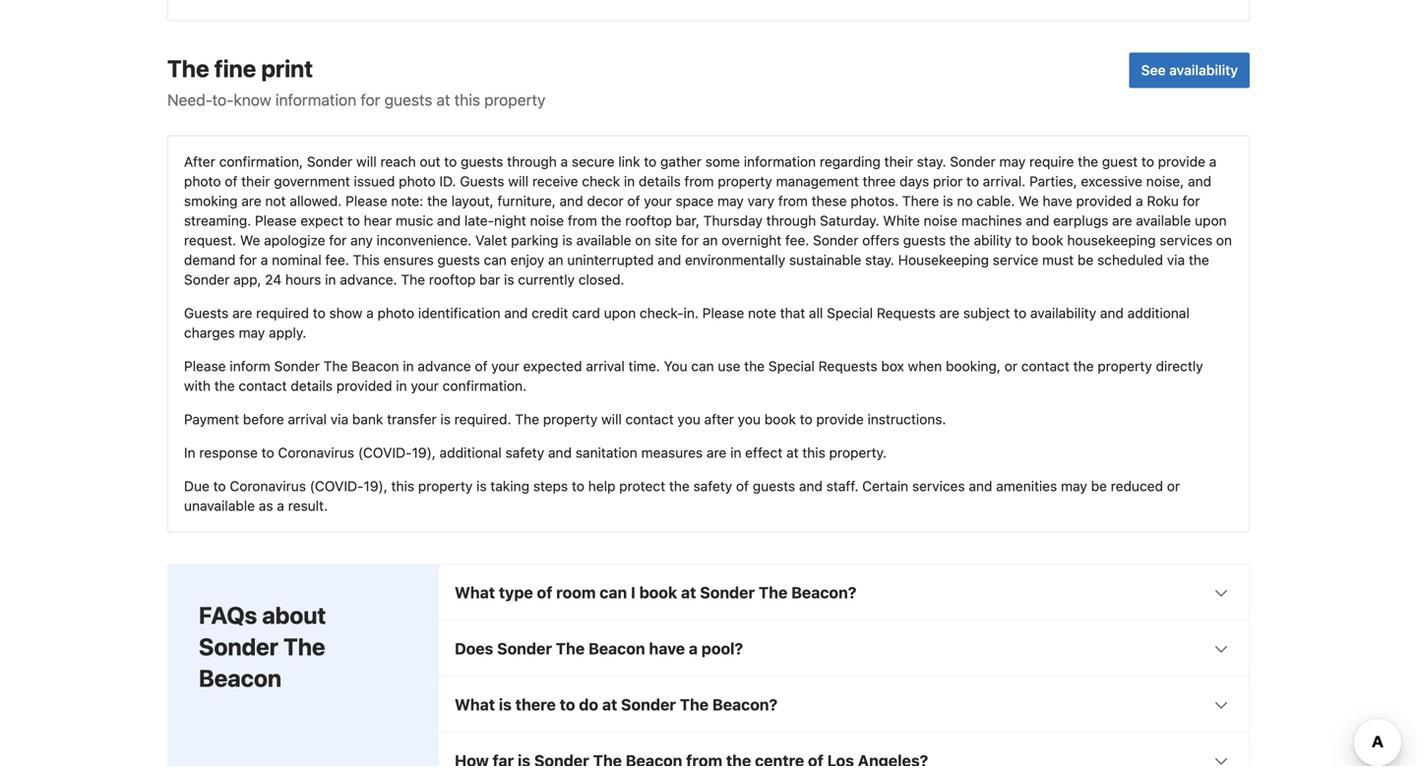 Task type: locate. For each thing, give the bounding box(es) containing it.
1 horizontal spatial available
[[1136, 213, 1191, 229]]

1 horizontal spatial on
[[1216, 232, 1232, 249]]

provided down excessive
[[1076, 193, 1132, 209]]

2 on from the left
[[1216, 232, 1232, 249]]

hear
[[364, 213, 392, 229]]

1 vertical spatial safety
[[694, 478, 732, 495]]

have inside 'after confirmation, sonder will reach out to guests through a secure link to gather some information regarding their stay. sonder may require the guest to provide a photo of their government issued photo id. guests will receive check in details from property management three days prior to arrival. parties, excessive noise, and smoking are not allowed. please note: the layout, furniture, and decor of your space may vary from these photos. there is no cable. we have provided a roku for streaming. please expect to hear music and late-night noise from the rooftop bar, thursday through saturday. white noise machines and earplugs are available upon request. we apologize for any inconvenience. valet parking is available on site for an overnight fee. sonder offers guests the ability to book housekeeping services on demand for a nominal fee. this ensures guests can enjoy an uninterrupted and environmentally sustainable stay. housekeeping service must be scheduled via the sonder app, 24 hours in advance. the rooftop bar is currently closed.'
[[1043, 193, 1073, 209]]

0 horizontal spatial stay.
[[865, 252, 895, 268]]

0 vertical spatial will
[[356, 154, 377, 170]]

are left subject
[[940, 305, 960, 321]]

roku
[[1147, 193, 1179, 209]]

1 vertical spatial guests
[[184, 305, 229, 321]]

what type of room can i book at sonder the beacon? button
[[439, 565, 1249, 621]]

0 horizontal spatial from
[[568, 213, 597, 229]]

are
[[241, 193, 262, 209], [1112, 213, 1132, 229], [232, 305, 252, 321], [940, 305, 960, 321], [707, 445, 727, 461]]

may up thursday
[[718, 193, 744, 209]]

1 horizontal spatial your
[[491, 358, 520, 375]]

housekeeping
[[898, 252, 989, 268]]

0 horizontal spatial book
[[639, 584, 677, 602]]

0 horizontal spatial you
[[678, 411, 701, 428]]

1 horizontal spatial arrival
[[586, 358, 625, 375]]

have left pool?
[[649, 640, 685, 658]]

1 vertical spatial requests
[[819, 358, 878, 375]]

nominal
[[272, 252, 322, 268]]

for inside the fine print need-to-know information for guests at this property
[[361, 91, 380, 109]]

streaming.
[[184, 213, 251, 229]]

guests inside the fine print need-to-know information for guests at this property
[[384, 91, 432, 109]]

sonder up prior at the right top of the page
[[950, 154, 996, 170]]

provide up noise,
[[1158, 154, 1206, 170]]

2 vertical spatial contact
[[626, 411, 674, 428]]

1 horizontal spatial noise
[[924, 213, 958, 229]]

1 horizontal spatial services
[[1160, 232, 1213, 249]]

0 vertical spatial safety
[[505, 445, 544, 461]]

of inside please inform sonder the beacon in advance of your expected arrival time. you can use the special requests box when booking, or contact the property directly with the contact details provided in your confirmation.
[[475, 358, 488, 375]]

an up currently
[[548, 252, 564, 268]]

please up with
[[184, 358, 226, 375]]

allowed.
[[290, 193, 342, 209]]

required.
[[454, 411, 511, 428]]

1 vertical spatial from
[[778, 193, 808, 209]]

0 horizontal spatial available
[[576, 232, 631, 249]]

1 horizontal spatial through
[[766, 213, 816, 229]]

sonder inside dropdown button
[[621, 696, 676, 715]]

details inside 'after confirmation, sonder will reach out to guests through a secure link to gather some information regarding their stay. sonder may require the guest to provide a photo of their government issued photo id. guests will receive check in details from property management three days prior to arrival. parties, excessive noise, and smoking are not allowed. please note: the layout, furniture, and decor of your space may vary from these photos. there is no cable. we have provided a roku for streaming. please expect to hear music and late-night noise from the rooftop bar, thursday through saturday. white noise machines and earplugs are available upon request. we apologize for any inconvenience. valet parking is available on site for an overnight fee. sonder offers guests the ability to book housekeeping services on demand for a nominal fee. this ensures guests can enjoy an uninterrupted and environmentally sustainable stay. housekeeping service must be scheduled via the sonder app, 24 hours in advance. the rooftop bar is currently closed.'
[[639, 173, 681, 189]]

faqs
[[199, 602, 257, 629]]

expected
[[523, 358, 582, 375]]

in
[[624, 173, 635, 189], [325, 272, 336, 288], [403, 358, 414, 375], [396, 378, 407, 394], [730, 445, 742, 461]]

2 vertical spatial this
[[391, 478, 414, 495]]

there
[[515, 696, 556, 715]]

coronavirus inside "due to coronavirus (covid-19), this property is taking steps to help protect the safety of guests and staff. certain services and amenities may be reduced or unavailable as a result."
[[230, 478, 306, 495]]

noise up parking at the top of page
[[530, 213, 564, 229]]

will
[[356, 154, 377, 170], [508, 173, 529, 189], [601, 411, 622, 428]]

0 horizontal spatial 19),
[[364, 478, 388, 495]]

of up smoking
[[225, 173, 238, 189]]

0 horizontal spatial information
[[276, 91, 357, 109]]

noise down there
[[924, 213, 958, 229]]

be right must
[[1078, 252, 1094, 268]]

what inside dropdown button
[[455, 584, 495, 602]]

are up housekeeping in the right top of the page
[[1112, 213, 1132, 229]]

a right as
[[277, 498, 284, 514]]

1 horizontal spatial special
[[827, 305, 873, 321]]

valet
[[475, 232, 507, 249]]

2 what from the top
[[455, 696, 495, 715]]

any
[[350, 232, 373, 249]]

for left any
[[329, 232, 347, 249]]

0 vertical spatial arrival
[[586, 358, 625, 375]]

a inside "due to coronavirus (covid-19), this property is taking steps to help protect the safety of guests and staff. certain services and amenities may be reduced or unavailable as a result."
[[277, 498, 284, 514]]

see availability
[[1141, 62, 1238, 78]]

0 horizontal spatial services
[[912, 478, 965, 495]]

from
[[685, 173, 714, 189], [778, 193, 808, 209], [568, 213, 597, 229]]

(covid- inside "due to coronavirus (covid-19), this property is taking steps to help protect the safety of guests and staff. certain services and amenities may be reduced or unavailable as a result."
[[310, 478, 364, 495]]

1 vertical spatial services
[[912, 478, 965, 495]]

the up the need-
[[167, 55, 209, 82]]

beacon down the faqs at bottom
[[199, 665, 282, 692]]

19),
[[412, 445, 436, 461], [364, 478, 388, 495]]

1 horizontal spatial their
[[884, 154, 913, 170]]

coronavirus up as
[[230, 478, 306, 495]]

the down about in the bottom left of the page
[[283, 633, 325, 661]]

0 vertical spatial contact
[[1021, 358, 1070, 375]]

will up furniture,
[[508, 173, 529, 189]]

of up confirmation.
[[475, 358, 488, 375]]

1 horizontal spatial contact
[[626, 411, 674, 428]]

directly
[[1156, 358, 1204, 375]]

furniture,
[[497, 193, 556, 209]]

1 vertical spatial availability
[[1030, 305, 1097, 321]]

out
[[420, 154, 441, 170]]

services inside 'after confirmation, sonder will reach out to guests through a secure link to gather some information regarding their stay. sonder may require the guest to provide a photo of their government issued photo id. guests will receive check in details from property management three days prior to arrival. parties, excessive noise, and smoking are not allowed. please note: the layout, furniture, and decor of your space may vary from these photos. there is no cable. we have provided a roku for streaming. please expect to hear music and late-night noise from the rooftop bar, thursday through saturday. white noise machines and earplugs are available upon request. we apologize for any inconvenience. valet parking is available on site for an overnight fee. sonder offers guests the ability to book housekeeping services on demand for a nominal fee. this ensures guests can enjoy an uninterrupted and environmentally sustainable stay. housekeeping service must be scheduled via the sonder app, 24 hours in advance. the rooftop bar is currently closed.'
[[1160, 232, 1213, 249]]

no
[[957, 193, 973, 209]]

0 horizontal spatial provide
[[816, 411, 864, 428]]

1 horizontal spatial additional
[[1128, 305, 1190, 321]]

1 horizontal spatial from
[[685, 173, 714, 189]]

0 vertical spatial we
[[1019, 193, 1039, 209]]

can down the valet on the left top
[[484, 252, 507, 268]]

faqs about sonder the beacon
[[199, 602, 326, 692]]

beacon? up does sonder the beacon have a pool? dropdown button
[[791, 584, 857, 602]]

0 vertical spatial what
[[455, 584, 495, 602]]

information inside the fine print need-to-know information for guests at this property
[[276, 91, 357, 109]]

be left "reduced" on the bottom right of page
[[1091, 478, 1107, 495]]

all
[[809, 305, 823, 321]]

1 horizontal spatial this
[[454, 91, 480, 109]]

information down print
[[276, 91, 357, 109]]

arrival
[[586, 358, 625, 375], [288, 411, 327, 428]]

after
[[184, 154, 215, 170]]

0 horizontal spatial safety
[[505, 445, 544, 461]]

expect
[[301, 213, 344, 229]]

provide up property.
[[816, 411, 864, 428]]

1 you from the left
[[678, 411, 701, 428]]

1 vertical spatial 19),
[[364, 478, 388, 495]]

to left help
[[572, 478, 585, 495]]

beacon inside dropdown button
[[589, 640, 645, 658]]

taking
[[491, 478, 530, 495]]

1 horizontal spatial rooftop
[[625, 213, 672, 229]]

0 horizontal spatial your
[[411, 378, 439, 394]]

staff.
[[827, 478, 859, 495]]

will up issued
[[356, 154, 377, 170]]

the
[[1078, 154, 1099, 170], [427, 193, 448, 209], [601, 213, 622, 229], [950, 232, 970, 249], [1189, 252, 1209, 268], [744, 358, 765, 375], [1074, 358, 1094, 375], [214, 378, 235, 394], [669, 478, 690, 495]]

or inside "due to coronavirus (covid-19), this property is taking steps to help protect the safety of guests and staff. certain services and amenities may be reduced or unavailable as a result."
[[1167, 478, 1180, 495]]

1 vertical spatial special
[[769, 358, 815, 375]]

1 horizontal spatial provided
[[1076, 193, 1132, 209]]

2 vertical spatial will
[[601, 411, 622, 428]]

we down streaming.
[[240, 232, 260, 249]]

as
[[259, 498, 273, 514]]

you
[[678, 411, 701, 428], [738, 411, 761, 428]]

demand
[[184, 252, 236, 268]]

1 vertical spatial contact
[[239, 378, 287, 394]]

0 vertical spatial additional
[[1128, 305, 1190, 321]]

that
[[780, 305, 805, 321]]

0 vertical spatial upon
[[1195, 213, 1227, 229]]

details inside please inform sonder the beacon in advance of your expected arrival time. you can use the special requests box when booking, or contact the property directly with the contact details provided in your confirmation.
[[291, 378, 333, 394]]

this inside the fine print need-to-know information for guests at this property
[[454, 91, 480, 109]]

1 horizontal spatial beacon?
[[791, 584, 857, 602]]

beacon for about
[[199, 665, 282, 692]]

requests inside guests are required to show a photo identification and credit card upon check-in. please note that all special requests are subject to availability and additional charges may apply.
[[877, 305, 936, 321]]

provided inside 'after confirmation, sonder will reach out to guests through a secure link to gather some information regarding their stay. sonder may require the guest to provide a photo of their government issued photo id. guests will receive check in details from property management three days prior to arrival. parties, excessive noise, and smoking are not allowed. please note: the layout, furniture, and decor of your space may vary from these photos. there is no cable. we have provided a roku for streaming. please expect to hear music and late-night noise from the rooftop bar, thursday through saturday. white noise machines and earplugs are available upon request. we apologize for any inconvenience. valet parking is available on site for an overnight fee. sonder offers guests the ability to book housekeeping services on demand for a nominal fee. this ensures guests can enjoy an uninterrupted and environmentally sustainable stay. housekeeping service must be scheduled via the sonder app, 24 hours in advance. the rooftop bar is currently closed.'
[[1076, 193, 1132, 209]]

a left pool?
[[689, 640, 698, 658]]

photo up note:
[[399, 173, 436, 189]]

a right the guest
[[1209, 154, 1217, 170]]

the
[[167, 55, 209, 82], [401, 272, 425, 288], [324, 358, 348, 375], [515, 411, 539, 428], [759, 584, 788, 602], [283, 633, 325, 661], [556, 640, 585, 658], [680, 696, 709, 715]]

0 vertical spatial information
[[276, 91, 357, 109]]

0 vertical spatial book
[[1032, 232, 1064, 249]]

1 vertical spatial stay.
[[865, 252, 895, 268]]

beacon? down pool?
[[713, 696, 778, 715]]

1 horizontal spatial have
[[1043, 193, 1073, 209]]

saturday.
[[820, 213, 880, 229]]

0 horizontal spatial special
[[769, 358, 815, 375]]

2 horizontal spatial will
[[601, 411, 622, 428]]

0 vertical spatial services
[[1160, 232, 1213, 249]]

inform
[[230, 358, 270, 375]]

0 vertical spatial special
[[827, 305, 873, 321]]

at right i
[[681, 584, 696, 602]]

of down effect
[[736, 478, 749, 495]]

type
[[499, 584, 533, 602]]

your inside 'after confirmation, sonder will reach out to guests through a secure link to gather some information regarding their stay. sonder may require the guest to provide a photo of their government issued photo id. guests will receive check in details from property management three days prior to arrival. parties, excessive noise, and smoking are not allowed. please note: the layout, furniture, and decor of your space may vary from these photos. there is no cable. we have provided a roku for streaming. please expect to hear music and late-night noise from the rooftop bar, thursday through saturday. white noise machines and earplugs are available upon request. we apologize for any inconvenience. valet parking is available on site for an overnight fee. sonder offers guests the ability to book housekeeping services on demand for a nominal fee. this ensures guests can enjoy an uninterrupted and environmentally sustainable stay. housekeeping service must be scheduled via the sonder app, 24 hours in advance. the rooftop bar is currently closed.'
[[644, 193, 672, 209]]

in left advance
[[403, 358, 414, 375]]

print
[[261, 55, 313, 82]]

provided
[[1076, 193, 1132, 209], [336, 378, 392, 394]]

2 horizontal spatial your
[[644, 193, 672, 209]]

payment
[[184, 411, 239, 428]]

is left no
[[943, 193, 953, 209]]

1 vertical spatial coronavirus
[[230, 478, 306, 495]]

1 horizontal spatial can
[[600, 584, 627, 602]]

1 noise from the left
[[530, 213, 564, 229]]

via left the bank
[[330, 411, 349, 428]]

information inside 'after confirmation, sonder will reach out to guests through a secure link to gather some information regarding their stay. sonder may require the guest to provide a photo of their government issued photo id. guests will receive check in details from property management three days prior to arrival. parties, excessive noise, and smoking are not allowed. please note: the layout, furniture, and decor of your space may vary from these photos. there is no cable. we have provided a roku for streaming. please expect to hear music and late-night noise from the rooftop bar, thursday through saturday. white noise machines and earplugs are available upon request. we apologize for any inconvenience. valet parking is available on site for an overnight fee. sonder offers guests the ability to book housekeeping services on demand for a nominal fee. this ensures guests can enjoy an uninterrupted and environmentally sustainable stay. housekeeping service must be scheduled via the sonder app, 24 hours in advance. the rooftop bar is currently closed.'
[[744, 154, 816, 170]]

0 horizontal spatial an
[[548, 252, 564, 268]]

0 horizontal spatial have
[[649, 640, 685, 658]]

stay. up prior at the right top of the page
[[917, 154, 946, 170]]

the down room
[[556, 640, 585, 658]]

for up issued
[[361, 91, 380, 109]]

can inside dropdown button
[[600, 584, 627, 602]]

is inside what is there to do at sonder the beacon? dropdown button
[[499, 696, 512, 715]]

0 horizontal spatial on
[[635, 232, 651, 249]]

1 vertical spatial we
[[240, 232, 260, 249]]

we
[[1019, 193, 1039, 209], [240, 232, 260, 249]]

please inside please inform sonder the beacon in advance of your expected arrival time. you can use the special requests box when booking, or contact the property directly with the contact details provided in your confirmation.
[[184, 358, 226, 375]]

requests up the box
[[877, 305, 936, 321]]

1 what from the top
[[455, 584, 495, 602]]

do
[[579, 696, 598, 715]]

property left taking
[[418, 478, 473, 495]]

to
[[444, 154, 457, 170], [644, 154, 657, 170], [1142, 154, 1154, 170], [967, 173, 979, 189], [347, 213, 360, 229], [1016, 232, 1028, 249], [313, 305, 326, 321], [1014, 305, 1027, 321], [800, 411, 813, 428], [262, 445, 274, 461], [213, 478, 226, 495], [572, 478, 585, 495], [560, 696, 575, 715]]

details
[[639, 173, 681, 189], [291, 378, 333, 394]]

0 vertical spatial can
[[484, 252, 507, 268]]

may
[[1000, 154, 1026, 170], [718, 193, 744, 209], [239, 325, 265, 341], [1061, 478, 1087, 495]]

app,
[[233, 272, 261, 288]]

please inside guests are required to show a photo identification and credit card upon check-in. please note that all special requests are subject to availability and additional charges may apply.
[[702, 305, 744, 321]]

their down confirmation,
[[241, 173, 270, 189]]

beacon inside please inform sonder the beacon in advance of your expected arrival time. you can use the special requests box when booking, or contact the property directly with the contact details provided in your confirmation.
[[352, 358, 399, 375]]

or right booking,
[[1005, 358, 1018, 375]]

1 horizontal spatial book
[[765, 411, 796, 428]]

are down app,
[[232, 305, 252, 321]]

your down advance
[[411, 378, 439, 394]]

1 horizontal spatial an
[[703, 232, 718, 249]]

your up confirmation.
[[491, 358, 520, 375]]

1 horizontal spatial or
[[1167, 478, 1180, 495]]

safety inside "due to coronavirus (covid-19), this property is taking steps to help protect the safety of guests and staff. certain services and amenities may be reduced or unavailable as a result."
[[694, 478, 732, 495]]

the down show
[[324, 358, 348, 375]]

special right all
[[827, 305, 873, 321]]

sonder right the "do"
[[621, 696, 676, 715]]

at inside the fine print need-to-know information for guests at this property
[[437, 91, 450, 109]]

arrival right before in the bottom of the page
[[288, 411, 327, 428]]

may inside "due to coronavirus (covid-19), this property is taking steps to help protect the safety of guests and staff. certain services and amenities may be reduced or unavailable as a result."
[[1061, 478, 1087, 495]]

at
[[437, 91, 450, 109], [786, 445, 799, 461], [681, 584, 696, 602], [602, 696, 617, 715]]

beacon inside faqs about sonder the beacon
[[199, 665, 282, 692]]

what down does
[[455, 696, 495, 715]]

upon inside 'after confirmation, sonder will reach out to guests through a secure link to gather some information regarding their stay. sonder may require the guest to provide a photo of their government issued photo id. guests will receive check in details from property management three days prior to arrival. parties, excessive noise, and smoking are not allowed. please note: the layout, furniture, and decor of your space may vary from these photos. there is no cable. we have provided a roku for streaming. please expect to hear music and late-night noise from the rooftop bar, thursday through saturday. white noise machines and earplugs are available upon request. we apologize for any inconvenience. valet parking is available on site for an overnight fee. sonder offers guests the ability to book housekeeping services on demand for a nominal fee. this ensures guests can enjoy an uninterrupted and environmentally sustainable stay. housekeeping service must be scheduled via the sonder app, 24 hours in advance. the rooftop bar is currently closed.'
[[1195, 213, 1227, 229]]

your left the "space"
[[644, 193, 672, 209]]

0 horizontal spatial beacon?
[[713, 696, 778, 715]]

1 horizontal spatial will
[[508, 173, 529, 189]]

arrival inside please inform sonder the beacon in advance of your expected arrival time. you can use the special requests box when booking, or contact the property directly with the contact details provided in your confirmation.
[[586, 358, 625, 375]]

1 horizontal spatial safety
[[694, 478, 732, 495]]

1 vertical spatial information
[[744, 154, 816, 170]]

0 vertical spatial via
[[1167, 252, 1185, 268]]

id.
[[439, 173, 456, 189]]

the inside please inform sonder the beacon in advance of your expected arrival time. you can use the special requests box when booking, or contact the property directly with the contact details provided in your confirmation.
[[324, 358, 348, 375]]

may up arrival.
[[1000, 154, 1026, 170]]

0 horizontal spatial their
[[241, 173, 270, 189]]

of right decor
[[627, 193, 640, 209]]

additional inside guests are required to show a photo identification and credit card upon check-in. please note that all special requests are subject to availability and additional charges may apply.
[[1128, 305, 1190, 321]]

through down vary
[[766, 213, 816, 229]]

the down measures
[[669, 478, 690, 495]]

see availability button
[[1130, 53, 1250, 88]]

is inside "due to coronavirus (covid-19), this property is taking steps to help protect the safety of guests and staff. certain services and amenities may be reduced or unavailable as a result."
[[476, 478, 487, 495]]

requests inside please inform sonder the beacon in advance of your expected arrival time. you can use the special requests box when booking, or contact the property directly with the contact details provided in your confirmation.
[[819, 358, 878, 375]]

photo down advance.
[[377, 305, 414, 321]]

please inform sonder the beacon in advance of your expected arrival time. you can use the special requests box when booking, or contact the property directly with the contact details provided in your confirmation.
[[184, 358, 1204, 394]]

uninterrupted
[[567, 252, 654, 268]]

information
[[276, 91, 357, 109], [744, 154, 816, 170]]

to left the "do"
[[560, 696, 575, 715]]

2 vertical spatial can
[[600, 584, 627, 602]]

show
[[329, 305, 363, 321]]

photo inside guests are required to show a photo identification and credit card upon check-in. please note that all special requests are subject to availability and additional charges may apply.
[[377, 305, 414, 321]]

the inside faqs about sonder the beacon
[[283, 633, 325, 661]]

is left there
[[499, 696, 512, 715]]

may up "inform"
[[239, 325, 265, 341]]

may right amenities
[[1061, 478, 1087, 495]]

from up the "space"
[[685, 173, 714, 189]]

their up days
[[884, 154, 913, 170]]

guests up charges
[[184, 305, 229, 321]]

1 horizontal spatial information
[[744, 154, 816, 170]]

0 vertical spatial through
[[507, 154, 557, 170]]

their
[[884, 154, 913, 170], [241, 173, 270, 189]]

what left type
[[455, 584, 495, 602]]

1 horizontal spatial details
[[639, 173, 681, 189]]

a up receive
[[561, 154, 568, 170]]

arrival.
[[983, 173, 1026, 189]]

link
[[618, 154, 640, 170]]

guests up layout, at top left
[[461, 154, 503, 170]]

beacon up "what is there to do at sonder the beacon?"
[[589, 640, 645, 658]]

availability right see
[[1170, 62, 1238, 78]]

fee.
[[785, 232, 809, 249], [325, 252, 349, 268]]

is right transfer
[[440, 411, 451, 428]]

can inside please inform sonder the beacon in advance of your expected arrival time. you can use the special requests box when booking, or contact the property directly with the contact details provided in your confirmation.
[[691, 358, 714, 375]]

is
[[943, 193, 953, 209], [562, 232, 573, 249], [504, 272, 514, 288], [440, 411, 451, 428], [476, 478, 487, 495], [499, 696, 512, 715]]

beacon up the bank
[[352, 358, 399, 375]]

0 vertical spatial an
[[703, 232, 718, 249]]

to inside dropdown button
[[560, 696, 575, 715]]

property inside the fine print need-to-know information for guests at this property
[[484, 91, 546, 109]]

closed.
[[579, 272, 625, 288]]

the inside the fine print need-to-know information for guests at this property
[[167, 55, 209, 82]]

in right hours
[[325, 272, 336, 288]]

you left after
[[678, 411, 701, 428]]

0 vertical spatial guests
[[460, 173, 504, 189]]

1 horizontal spatial upon
[[1195, 213, 1227, 229]]

property.
[[829, 445, 887, 461]]

with
[[184, 378, 211, 394]]

0 horizontal spatial rooftop
[[429, 272, 476, 288]]

what inside dropdown button
[[455, 696, 495, 715]]

does
[[455, 640, 493, 658]]

0 horizontal spatial or
[[1005, 358, 1018, 375]]

guest
[[1102, 154, 1138, 170]]

rooftop up site
[[625, 213, 672, 229]]

of right type
[[537, 584, 553, 602]]

0 vertical spatial requests
[[877, 305, 936, 321]]

0 horizontal spatial beacon
[[199, 665, 282, 692]]

services
[[1160, 232, 1213, 249], [912, 478, 965, 495]]

is left taking
[[476, 478, 487, 495]]

property inside "due to coronavirus (covid-19), this property is taking steps to help protect the safety of guests and staff. certain services and amenities may be reduced or unavailable as a result."
[[418, 478, 473, 495]]

0 vertical spatial be
[[1078, 252, 1094, 268]]

19), down the bank
[[364, 478, 388, 495]]

sonder inside faqs about sonder the beacon
[[199, 633, 278, 661]]

this left property.
[[802, 445, 826, 461]]

the inside 'after confirmation, sonder will reach out to guests through a secure link to gather some information regarding their stay. sonder may require the guest to provide a photo of their government issued photo id. guests will receive check in details from property management three days prior to arrival. parties, excessive noise, and smoking are not allowed. please note: the layout, furniture, and decor of your space may vary from these photos. there is no cable. we have provided a roku for streaming. please expect to hear music and late-night noise from the rooftop bar, thursday through saturday. white noise machines and earplugs are available upon request. we apologize for any inconvenience. valet parking is available on site for an overnight fee. sonder offers guests the ability to book housekeeping services on demand for a nominal fee. this ensures guests can enjoy an uninterrupted and environmentally sustainable stay. housekeeping service must be scheduled via the sonder app, 24 hours in advance. the rooftop bar is currently closed.'
[[401, 272, 425, 288]]

rooftop
[[625, 213, 672, 229], [429, 272, 476, 288]]

book right i
[[639, 584, 677, 602]]

the down id.
[[427, 193, 448, 209]]

note
[[748, 305, 777, 321]]

photo down after
[[184, 173, 221, 189]]

1 vertical spatial details
[[291, 378, 333, 394]]

1 vertical spatial upon
[[604, 305, 636, 321]]

1 vertical spatial fee.
[[325, 252, 349, 268]]

1 horizontal spatial guests
[[460, 173, 504, 189]]

cable.
[[977, 193, 1015, 209]]

2 horizontal spatial contact
[[1021, 358, 1070, 375]]

2 horizontal spatial from
[[778, 193, 808, 209]]



Task type: vqa. For each thing, say whether or not it's contained in the screenshot.
&
no



Task type: describe. For each thing, give the bounding box(es) containing it.
to right link
[[644, 154, 657, 170]]

guests up housekeeping
[[903, 232, 946, 249]]

or inside please inform sonder the beacon in advance of your expected arrival time. you can use the special requests box when booking, or contact the property directly with the contact details provided in your confirmation.
[[1005, 358, 1018, 375]]

1 vertical spatial will
[[508, 173, 529, 189]]

1 vertical spatial via
[[330, 411, 349, 428]]

at inside dropdown button
[[602, 696, 617, 715]]

1 vertical spatial rooftop
[[429, 272, 476, 288]]

to up id.
[[444, 154, 457, 170]]

when
[[908, 358, 942, 375]]

special inside guests are required to show a photo identification and credit card upon check-in. please note that all special requests are subject to availability and additional charges may apply.
[[827, 305, 873, 321]]

for right roku
[[1183, 193, 1200, 209]]

1 horizontal spatial stay.
[[917, 154, 946, 170]]

apologize
[[264, 232, 325, 249]]

sonder down demand
[[184, 272, 230, 288]]

management
[[776, 173, 859, 189]]

require
[[1030, 154, 1074, 170]]

to up unavailable
[[213, 478, 226, 495]]

does sonder the beacon have a pool?
[[455, 640, 743, 658]]

0 horizontal spatial contact
[[239, 378, 287, 394]]

know
[[234, 91, 271, 109]]

of inside dropdown button
[[537, 584, 553, 602]]

are down after
[[707, 445, 727, 461]]

note:
[[391, 193, 423, 209]]

earplugs
[[1053, 213, 1109, 229]]

may inside guests are required to show a photo identification and credit card upon check-in. please note that all special requests are subject to availability and additional charges may apply.
[[239, 325, 265, 341]]

bar,
[[676, 213, 700, 229]]

please down not
[[255, 213, 297, 229]]

a left roku
[[1136, 193, 1143, 209]]

1 vertical spatial this
[[802, 445, 826, 461]]

to up noise,
[[1142, 154, 1154, 170]]

sonder inside please inform sonder the beacon in advance of your expected arrival time. you can use the special requests box when booking, or contact the property directly with the contact details provided in your confirmation.
[[274, 358, 320, 375]]

housekeeping
[[1067, 232, 1156, 249]]

can inside 'after confirmation, sonder will reach out to guests through a secure link to gather some information regarding their stay. sonder may require the guest to provide a photo of their government issued photo id. guests will receive check in details from property management three days prior to arrival. parties, excessive noise, and smoking are not allowed. please note: the layout, furniture, and decor of your space may vary from these photos. there is no cable. we have provided a roku for streaming. please expect to hear music and late-night noise from the rooftop bar, thursday through saturday. white noise machines and earplugs are available upon request. we apologize for any inconvenience. valet parking is available on site for an overnight fee. sonder offers guests the ability to book housekeeping services on demand for a nominal fee. this ensures guests can enjoy an uninterrupted and environmentally sustainable stay. housekeeping service must be scheduled via the sonder app, 24 hours in advance. the rooftop bar is currently closed.'
[[484, 252, 507, 268]]

property up in response to coronavirus (covid-19), additional safety and sanitation measures are in effect at this property.
[[543, 411, 598, 428]]

a inside dropdown button
[[689, 640, 698, 658]]

guests are required to show a photo identification and credit card upon check-in. please note that all special requests are subject to availability and additional charges may apply.
[[184, 305, 1190, 341]]

guests up bar
[[438, 252, 480, 268]]

issued
[[354, 173, 395, 189]]

and down site
[[658, 252, 681, 268]]

charges
[[184, 325, 235, 341]]

book inside dropdown button
[[639, 584, 677, 602]]

steps
[[533, 478, 568, 495]]

guests inside guests are required to show a photo identification and credit card upon check-in. please note that all special requests are subject to availability and additional charges may apply.
[[184, 305, 229, 321]]

guests inside "due to coronavirus (covid-19), this property is taking steps to help protect the safety of guests and staff. certain services and amenities may be reduced or unavailable as a result."
[[753, 478, 795, 495]]

what is there to do at sonder the beacon? button
[[439, 678, 1249, 733]]

government
[[274, 173, 350, 189]]

excessive
[[1081, 173, 1143, 189]]

services inside "due to coronavirus (covid-19), this property is taking steps to help protect the safety of guests and staff. certain services and amenities may be reduced or unavailable as a result."
[[912, 478, 965, 495]]

sonder up pool?
[[700, 584, 755, 602]]

the up does sonder the beacon have a pool? dropdown button
[[759, 584, 788, 602]]

2 noise from the left
[[924, 213, 958, 229]]

result.
[[288, 498, 328, 514]]

see
[[1141, 62, 1166, 78]]

and left amenities
[[969, 478, 993, 495]]

days
[[900, 173, 929, 189]]

property inside 'after confirmation, sonder will reach out to guests through a secure link to gather some information regarding their stay. sonder may require the guest to provide a photo of their government issued photo id. guests will receive check in details from property management three days prior to arrival. parties, excessive noise, and smoking are not allowed. please note: the layout, furniture, and decor of your space may vary from these photos. there is no cable. we have provided a roku for streaming. please expect to hear music and late-night noise from the rooftop bar, thursday through saturday. white noise machines and earplugs are available upon request. we apologize for any inconvenience. valet parking is available on site for an overnight fee. sonder offers guests the ability to book housekeeping services on demand for a nominal fee. this ensures guests can enjoy an uninterrupted and environmentally sustainable stay. housekeeping service must be scheduled via the sonder app, 24 hours in advance. the rooftop bar is currently closed.'
[[718, 173, 772, 189]]

0 vertical spatial 19),
[[412, 445, 436, 461]]

and down payment before arrival via bank transfer is required. the property will contact you after you book to provide instructions.
[[548, 445, 572, 461]]

what for what is there to do at sonder the beacon?
[[455, 696, 495, 715]]

prior
[[933, 173, 963, 189]]

i
[[631, 584, 636, 602]]

2 you from the left
[[738, 411, 761, 428]]

beacon for inform
[[352, 358, 399, 375]]

1 horizontal spatial we
[[1019, 193, 1039, 209]]

1 vertical spatial available
[[576, 232, 631, 249]]

availability inside guests are required to show a photo identification and credit card upon check-in. please note that all special requests are subject to availability and additional charges may apply.
[[1030, 305, 1097, 321]]

fine
[[214, 55, 256, 82]]

site
[[655, 232, 678, 249]]

in
[[184, 445, 195, 461]]

sanitation
[[576, 445, 638, 461]]

0 vertical spatial available
[[1136, 213, 1191, 229]]

in up transfer
[[396, 378, 407, 394]]

special inside please inform sonder the beacon in advance of your expected arrival time. you can use the special requests box when booking, or contact the property directly with the contact details provided in your confirmation.
[[769, 358, 815, 375]]

0 horizontal spatial fee.
[[325, 252, 349, 268]]

measures
[[641, 445, 703, 461]]

book inside 'after confirmation, sonder will reach out to guests through a secure link to gather some information regarding their stay. sonder may require the guest to provide a photo of their government issued photo id. guests will receive check in details from property management three days prior to arrival. parties, excessive noise, and smoking are not allowed. please note: the layout, furniture, and decor of your space may vary from these photos. there is no cable. we have provided a roku for streaming. please expect to hear music and late-night noise from the rooftop bar, thursday through saturday. white noise machines and earplugs are available upon request. we apologize for any inconvenience. valet parking is available on site for an overnight fee. sonder offers guests the ability to book housekeeping services on demand for a nominal fee. this ensures guests can enjoy an uninterrupted and environmentally sustainable stay. housekeeping service must be scheduled via the sonder app, 24 hours in advance. the rooftop bar is currently closed.'
[[1032, 232, 1064, 249]]

be inside "due to coronavirus (covid-19), this property is taking steps to help protect the safety of guests and staff. certain services and amenities may be reduced or unavailable as a result."
[[1091, 478, 1107, 495]]

time.
[[629, 358, 660, 375]]

response
[[199, 445, 258, 461]]

2 vertical spatial your
[[411, 378, 439, 394]]

guests inside 'after confirmation, sonder will reach out to guests through a secure link to gather some information regarding their stay. sonder may require the guest to provide a photo of their government issued photo id. guests will receive check in details from property management three days prior to arrival. parties, excessive noise, and smoking are not allowed. please note: the layout, furniture, and decor of your space may vary from these photos. there is no cable. we have provided a roku for streaming. please expect to hear music and late-night noise from the rooftop bar, thursday through saturday. white noise machines and earplugs are available upon request. we apologize for any inconvenience. valet parking is available on site for an overnight fee. sonder offers guests the ability to book housekeeping services on demand for a nominal fee. this ensures guests can enjoy an uninterrupted and environmentally sustainable stay. housekeeping service must be scheduled via the sonder app, 24 hours in advance. the rooftop bar is currently closed.'
[[460, 173, 504, 189]]

check
[[582, 173, 620, 189]]

to left show
[[313, 305, 326, 321]]

noise,
[[1146, 173, 1184, 189]]

of inside "due to coronavirus (covid-19), this property is taking steps to help protect the safety of guests and staff. certain services and amenities may be reduced or unavailable as a result."
[[736, 478, 749, 495]]

and down scheduled
[[1100, 305, 1124, 321]]

the inside dropdown button
[[680, 696, 709, 715]]

required
[[256, 305, 309, 321]]

0 vertical spatial from
[[685, 173, 714, 189]]

need-
[[167, 91, 212, 109]]

property inside please inform sonder the beacon in advance of your expected arrival time. you can use the special requests box when booking, or contact the property directly with the contact details provided in your confirmation.
[[1098, 358, 1152, 375]]

the up in response to coronavirus (covid-19), additional safety and sanitation measures are in effect at this property.
[[515, 411, 539, 428]]

accordion control element
[[438, 564, 1250, 767]]

and left staff.
[[799, 478, 823, 495]]

subject
[[963, 305, 1010, 321]]

the down decor
[[601, 213, 622, 229]]

please down issued
[[346, 193, 387, 209]]

provide inside 'after confirmation, sonder will reach out to guests through a secure link to gather some information regarding their stay. sonder may require the guest to provide a photo of their government issued photo id. guests will receive check in details from property management three days prior to arrival. parties, excessive noise, and smoking are not allowed. please note: the layout, furniture, and decor of your space may vary from these photos. there is no cable. we have provided a roku for streaming. please expect to hear music and late-night noise from the rooftop bar, thursday through saturday. white noise machines and earplugs are available upon request. we apologize for any inconvenience. valet parking is available on site for an overnight fee. sonder offers guests the ability to book housekeeping services on demand for a nominal fee. this ensures guests can enjoy an uninterrupted and environmentally sustainable stay. housekeeping service must be scheduled via the sonder app, 24 hours in advance. the rooftop bar is currently closed.'
[[1158, 154, 1206, 170]]

photos.
[[851, 193, 899, 209]]

after
[[704, 411, 734, 428]]

to down before in the bottom of the page
[[262, 445, 274, 461]]

smoking
[[184, 193, 238, 209]]

0 horizontal spatial we
[[240, 232, 260, 249]]

environmentally
[[685, 252, 786, 268]]

are left not
[[241, 193, 262, 209]]

is right bar
[[504, 272, 514, 288]]

use
[[718, 358, 741, 375]]

hours
[[285, 272, 321, 288]]

certain
[[862, 478, 909, 495]]

apply.
[[269, 325, 306, 341]]

due to coronavirus (covid-19), this property is taking steps to help protect the safety of guests and staff. certain services and amenities may be reduced or unavailable as a result.
[[184, 478, 1180, 514]]

to up service
[[1016, 232, 1028, 249]]

beacon? inside dropdown button
[[791, 584, 857, 602]]

1 on from the left
[[635, 232, 651, 249]]

amenities
[[996, 478, 1057, 495]]

the right with
[[214, 378, 235, 394]]

pool?
[[702, 640, 743, 658]]

1 vertical spatial their
[[241, 173, 270, 189]]

receive
[[532, 173, 578, 189]]

the fine print need-to-know information for guests at this property
[[167, 55, 546, 109]]

to-
[[212, 91, 234, 109]]

must
[[1042, 252, 1074, 268]]

enjoy
[[511, 252, 544, 268]]

due
[[184, 478, 210, 495]]

parties,
[[1030, 173, 1077, 189]]

vary
[[748, 193, 775, 209]]

and right noise,
[[1188, 173, 1212, 189]]

sonder right does
[[497, 640, 552, 658]]

some
[[706, 154, 740, 170]]

to up any
[[347, 213, 360, 229]]

1 vertical spatial provide
[[816, 411, 864, 428]]

decor
[[587, 193, 624, 209]]

0 vertical spatial their
[[884, 154, 913, 170]]

confirmation.
[[443, 378, 527, 394]]

instructions.
[[868, 411, 946, 428]]

be inside 'after confirmation, sonder will reach out to guests through a secure link to gather some information regarding their stay. sonder may require the guest to provide a photo of their government issued photo id. guests will receive check in details from property management three days prior to arrival. parties, excessive noise, and smoking are not allowed. please note: the layout, furniture, and decor of your space may vary from these photos. there is no cable. we have provided a roku for streaming. please expect to hear music and late-night noise from the rooftop bar, thursday through saturday. white noise machines and earplugs are available upon request. we apologize for any inconvenience. valet parking is available on site for an overnight fee. sonder offers guests the ability to book housekeeping services on demand for a nominal fee. this ensures guests can enjoy an uninterrupted and environmentally sustainable stay. housekeeping service must be scheduled via the sonder app, 24 hours in advance. the rooftop bar is currently closed.'
[[1078, 252, 1094, 268]]

availability inside 'button'
[[1170, 62, 1238, 78]]

to right subject
[[1014, 305, 1027, 321]]

at inside dropdown button
[[681, 584, 696, 602]]

for down bar,
[[681, 232, 699, 249]]

confirmation,
[[219, 154, 303, 170]]

0 horizontal spatial arrival
[[288, 411, 327, 428]]

to up no
[[967, 173, 979, 189]]

identification
[[418, 305, 501, 321]]

and down parties,
[[1026, 213, 1050, 229]]

sonder up 'government'
[[307, 154, 353, 170]]

0 vertical spatial (covid-
[[358, 445, 412, 461]]

the right use
[[744, 358, 765, 375]]

bank
[[352, 411, 383, 428]]

sustainable
[[789, 252, 862, 268]]

what is there to do at sonder the beacon?
[[455, 696, 778, 715]]

0 horizontal spatial additional
[[440, 445, 502, 461]]

protect
[[619, 478, 666, 495]]

have inside dropdown button
[[649, 640, 685, 658]]

0 vertical spatial fee.
[[785, 232, 809, 249]]

0 horizontal spatial will
[[356, 154, 377, 170]]

in left effect
[[730, 445, 742, 461]]

check-
[[640, 305, 684, 321]]

beacon? inside dropdown button
[[713, 696, 778, 715]]

1 vertical spatial through
[[766, 213, 816, 229]]

request.
[[184, 232, 236, 249]]

credit
[[532, 305, 568, 321]]

card
[[572, 305, 600, 321]]

the inside "due to coronavirus (covid-19), this property is taking steps to help protect the safety of guests and staff. certain services and amenities may be reduced or unavailable as a result."
[[669, 478, 690, 495]]

and down receive
[[560, 193, 583, 209]]

the up housekeeping
[[950, 232, 970, 249]]

in down link
[[624, 173, 635, 189]]

and left credit
[[504, 305, 528, 321]]

help
[[588, 478, 616, 495]]

19), inside "due to coronavirus (covid-19), this property is taking steps to help protect the safety of guests and staff. certain services and amenities may be reduced or unavailable as a result."
[[364, 478, 388, 495]]

the left directly
[[1074, 358, 1094, 375]]

reduced
[[1111, 478, 1163, 495]]

0 vertical spatial coronavirus
[[278, 445, 354, 461]]

is right parking at the top of page
[[562, 232, 573, 249]]

a up 24
[[261, 252, 268, 268]]

room
[[556, 584, 596, 602]]

payment before arrival via bank transfer is required. the property will contact you after you book to provide instructions.
[[184, 411, 946, 428]]

a inside guests are required to show a photo identification and credit card upon check-in. please note that all special requests are subject to availability and additional charges may apply.
[[366, 305, 374, 321]]

ensures
[[384, 252, 434, 268]]

to right after
[[800, 411, 813, 428]]

0 vertical spatial rooftop
[[625, 213, 672, 229]]

provided inside please inform sonder the beacon in advance of your expected arrival time. you can use the special requests box when booking, or contact the property directly with the contact details provided in your confirmation.
[[336, 378, 392, 394]]

for up app,
[[239, 252, 257, 268]]

the up excessive
[[1078, 154, 1099, 170]]

thursday
[[703, 213, 763, 229]]

at right effect
[[786, 445, 799, 461]]

and left 'late-'
[[437, 213, 461, 229]]

reach
[[380, 154, 416, 170]]

space
[[676, 193, 714, 209]]

there
[[902, 193, 939, 209]]

what for what type of room can i book at sonder the beacon?
[[455, 584, 495, 602]]

this
[[353, 252, 380, 268]]

via inside 'after confirmation, sonder will reach out to guests through a secure link to gather some information regarding their stay. sonder may require the guest to provide a photo of their government issued photo id. guests will receive check in details from property management three days prior to arrival. parties, excessive noise, and smoking are not allowed. please note: the layout, furniture, and decor of your space may vary from these photos. there is no cable. we have provided a roku for streaming. please expect to hear music and late-night noise from the rooftop bar, thursday through saturday. white noise machines and earplugs are available upon request. we apologize for any inconvenience. valet parking is available on site for an overnight fee. sonder offers guests the ability to book housekeeping services on demand for a nominal fee. this ensures guests can enjoy an uninterrupted and environmentally sustainable stay. housekeeping service must be scheduled via the sonder app, 24 hours in advance. the rooftop bar is currently closed.'
[[1167, 252, 1185, 268]]

you
[[664, 358, 688, 375]]

upon inside guests are required to show a photo identification and credit card upon check-in. please note that all special requests are subject to availability and additional charges may apply.
[[604, 305, 636, 321]]

what type of room can i book at sonder the beacon?
[[455, 584, 857, 602]]

this inside "due to coronavirus (covid-19), this property is taking steps to help protect the safety of guests and staff. certain services and amenities may be reduced or unavailable as a result."
[[391, 478, 414, 495]]

inconvenience.
[[377, 232, 472, 249]]

the right scheduled
[[1189, 252, 1209, 268]]

sonder up sustainable at the top
[[813, 232, 859, 249]]

currently
[[518, 272, 575, 288]]

overnight
[[722, 232, 782, 249]]



